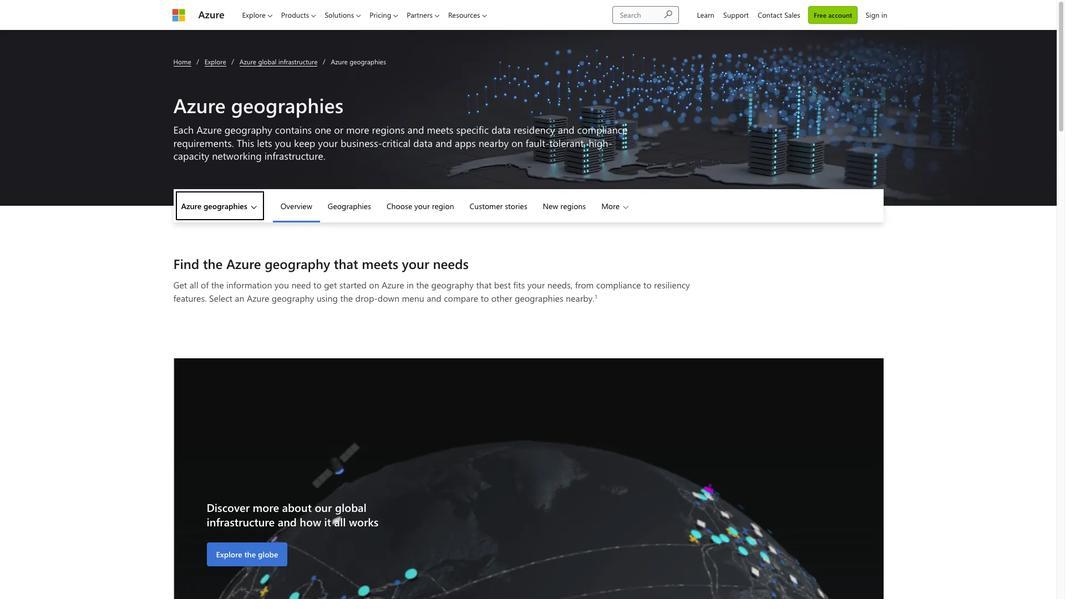Task type: locate. For each thing, give the bounding box(es) containing it.
geographies down networking
[[204, 201, 247, 212]]

needs
[[433, 255, 469, 273]]

your inside the get all of the information you need to get started on azure in the geography that best fits your needs, from compliance to resiliency features. select an azure geography using the drop-down menu and compare to other geographies nearby.
[[528, 279, 545, 291]]

1 vertical spatial you
[[275, 279, 289, 291]]

contact sales
[[758, 10, 801, 19]]

apps
[[455, 136, 476, 150]]

that up started
[[334, 255, 358, 273]]

networking
[[212, 149, 262, 163]]

0 vertical spatial regions
[[372, 123, 405, 137]]

customer
[[470, 201, 503, 212]]

azure left explore dropdown button on the top left of page
[[198, 8, 225, 21]]

support link
[[719, 0, 754, 29]]

data
[[492, 123, 511, 137], [413, 136, 433, 150]]

about
[[282, 500, 312, 515]]

more right or on the top left of page
[[346, 123, 369, 137]]

you
[[275, 136, 291, 150], [275, 279, 289, 291]]

azure down capacity
[[181, 201, 202, 212]]

azure right each
[[197, 123, 222, 137]]

azure geographies button
[[173, 189, 266, 223]]

to left resiliency
[[644, 279, 652, 291]]

1
[[595, 293, 598, 301]]

0 vertical spatial on
[[512, 136, 523, 150]]

critical
[[382, 136, 411, 150]]

pricing
[[370, 10, 392, 19]]

explore right home
[[205, 57, 226, 66]]

fits
[[514, 279, 525, 291]]

infrastructure up explore the globe link
[[207, 515, 275, 530]]

find the azure geography that meets your needs
[[173, 255, 469, 273]]

0 horizontal spatial in
[[407, 279, 414, 291]]

you inside azure geographies each azure geography contains one or more regions and meets specific data residency and compliance requirements. this lets you keep your business-critical data and apps nearby on fault-tolerant, high- capacity networking infrastructure.
[[275, 136, 291, 150]]

residency
[[514, 123, 555, 137]]

1 horizontal spatial meets
[[427, 123, 454, 137]]

0 vertical spatial explore
[[242, 10, 266, 19]]

from
[[575, 279, 594, 291]]

information
[[226, 279, 272, 291]]

you left need on the top left of the page
[[275, 279, 289, 291]]

to
[[314, 279, 322, 291], [644, 279, 652, 291], [481, 293, 489, 304]]

1 horizontal spatial all
[[334, 515, 346, 530]]

infrastructure
[[278, 57, 318, 66], [207, 515, 275, 530]]

compare
[[444, 293, 479, 304]]

0 vertical spatial meets
[[427, 123, 454, 137]]

1 vertical spatial global
[[335, 500, 367, 515]]

solutions
[[325, 10, 354, 19]]

and inside discover more about our global infrastructure and how it all works
[[278, 515, 297, 530]]

azure global infrastructure
[[240, 57, 318, 66]]

1 vertical spatial infrastructure
[[207, 515, 275, 530]]

geographies inside azure geographies dropdown button
[[204, 201, 247, 212]]

more left about
[[253, 500, 279, 515]]

geography down need on the top left of the page
[[272, 293, 314, 304]]

fault-
[[526, 136, 550, 150]]

0 vertical spatial that
[[334, 255, 358, 273]]

compliance inside the get all of the information you need to get started on azure in the geography that best fits your needs, from compliance to resiliency features. select an azure geography using the drop-down menu and compare to other geographies nearby.
[[597, 279, 641, 291]]

geographies down fits
[[515, 293, 564, 304]]

geographies up contains
[[231, 92, 344, 118]]

requirements.
[[173, 136, 234, 150]]

geographies down pricing
[[350, 57, 386, 66]]

the down started
[[340, 293, 353, 304]]

1 horizontal spatial regions
[[561, 201, 586, 212]]

data right critical
[[413, 136, 433, 150]]

region
[[432, 201, 454, 212]]

0 horizontal spatial infrastructure
[[207, 515, 275, 530]]

0 horizontal spatial all
[[190, 279, 198, 291]]

1 vertical spatial all
[[334, 515, 346, 530]]

keep
[[294, 136, 315, 150]]

in up menu
[[407, 279, 414, 291]]

select
[[209, 293, 233, 304]]

contact
[[758, 10, 783, 19]]

partners
[[407, 10, 433, 19]]

resources button
[[444, 0, 491, 29]]

1 horizontal spatial to
[[481, 293, 489, 304]]

sales
[[785, 10, 801, 19]]

meets up started
[[362, 255, 399, 273]]

azure global infrastructure link
[[240, 57, 318, 66]]

globe
[[258, 550, 278, 560]]

nearby.
[[566, 293, 595, 304]]

explore inside dropdown button
[[242, 10, 266, 19]]

works
[[349, 515, 379, 530]]

azure geographies down networking
[[181, 201, 247, 212]]

using
[[317, 293, 338, 304]]

geographies
[[350, 57, 386, 66], [231, 92, 344, 118], [204, 201, 247, 212], [515, 293, 564, 304]]

account
[[829, 10, 853, 19]]

2 vertical spatial explore
[[216, 550, 242, 560]]

in
[[882, 10, 888, 19], [407, 279, 414, 291]]

1 horizontal spatial more
[[346, 123, 369, 137]]

down
[[378, 293, 400, 304]]

your inside azure geographies each azure geography contains one or more regions and meets specific data residency and compliance requirements. this lets you keep your business-critical data and apps nearby on fault-tolerant, high- capacity networking infrastructure.
[[318, 136, 338, 150]]

overview
[[281, 201, 312, 212]]

explore left globe
[[216, 550, 242, 560]]

learn
[[697, 10, 715, 19]]

all right it
[[334, 515, 346, 530]]

meets left apps
[[427, 123, 454, 137]]

in right sign in the top right of the page
[[882, 10, 888, 19]]

1 vertical spatial more
[[253, 500, 279, 515]]

business-
[[341, 136, 382, 150]]

resiliency
[[654, 279, 690, 291]]

0 vertical spatial you
[[275, 136, 291, 150]]

features.
[[173, 293, 207, 304]]

compliance
[[578, 123, 628, 137], [597, 279, 641, 291]]

azure down information
[[247, 293, 269, 304]]

this
[[237, 136, 254, 150]]

on up the drop- at the left of page
[[369, 279, 379, 291]]

new regions
[[543, 201, 586, 212]]

1 vertical spatial that
[[476, 279, 492, 291]]

0 horizontal spatial azure geographies
[[181, 201, 247, 212]]

you right the lets
[[275, 136, 291, 150]]

geographies inside azure geographies each azure geography contains one or more regions and meets specific data residency and compliance requirements. this lets you keep your business-critical data and apps nearby on fault-tolerant, high- capacity networking infrastructure.
[[231, 92, 344, 118]]

more inside discover more about our global infrastructure and how it all works
[[253, 500, 279, 515]]

1 horizontal spatial global
[[335, 500, 367, 515]]

azure up down
[[382, 279, 404, 291]]

1 vertical spatial azure geographies
[[181, 201, 247, 212]]

regions right or on the top left of page
[[372, 123, 405, 137]]

all
[[190, 279, 198, 291], [334, 515, 346, 530]]

started
[[340, 279, 367, 291]]

geography inside azure geographies each azure geography contains one or more regions and meets specific data residency and compliance requirements. this lets you keep your business-critical data and apps nearby on fault-tolerant, high- capacity networking infrastructure.
[[225, 123, 272, 137]]

stories
[[505, 201, 528, 212]]

and inside the get all of the information you need to get started on azure in the geography that best fits your needs, from compliance to resiliency features. select an azure geography using the drop-down menu and compare to other geographies nearby.
[[427, 293, 442, 304]]

explore for explore dropdown button on the top left of page
[[242, 10, 266, 19]]

discover more about our global infrastructure and how it all works
[[207, 500, 379, 530]]

0 horizontal spatial on
[[369, 279, 379, 291]]

an
[[235, 293, 245, 304]]

0 vertical spatial global
[[258, 57, 277, 66]]

and
[[408, 123, 424, 137], [558, 123, 575, 137], [436, 136, 452, 150], [427, 293, 442, 304], [278, 515, 297, 530]]

our
[[315, 500, 332, 515]]

the left globe
[[245, 550, 256, 560]]

high-
[[589, 136, 613, 150]]

1 horizontal spatial that
[[476, 279, 492, 291]]

1 vertical spatial regions
[[561, 201, 586, 212]]

meets
[[427, 123, 454, 137], [362, 255, 399, 273]]

more
[[602, 201, 620, 212]]

that
[[334, 255, 358, 273], [476, 279, 492, 291]]

1 horizontal spatial in
[[882, 10, 888, 19]]

global
[[258, 57, 277, 66], [335, 500, 367, 515]]

your right the keep
[[318, 136, 338, 150]]

that left best
[[476, 279, 492, 291]]

explore the globe
[[216, 550, 278, 560]]

0 vertical spatial azure geographies
[[331, 57, 386, 66]]

regions
[[372, 123, 405, 137], [561, 201, 586, 212]]

to left get
[[314, 279, 322, 291]]

0 horizontal spatial to
[[314, 279, 322, 291]]

explore left products
[[242, 10, 266, 19]]

1 vertical spatial compliance
[[597, 279, 641, 291]]

data right specific at the left top of page
[[492, 123, 511, 137]]

free account link
[[809, 6, 858, 24]]

0 vertical spatial compliance
[[578, 123, 628, 137]]

sign in link
[[862, 0, 892, 29]]

1 horizontal spatial infrastructure
[[278, 57, 318, 66]]

the up menu
[[416, 279, 429, 291]]

products
[[281, 10, 309, 19]]

0 horizontal spatial more
[[253, 500, 279, 515]]

1 horizontal spatial on
[[512, 136, 523, 150]]

0 horizontal spatial regions
[[372, 123, 405, 137]]

more
[[346, 123, 369, 137], [253, 500, 279, 515]]

infrastructure down products dropdown button in the top of the page
[[278, 57, 318, 66]]

global right it
[[335, 500, 367, 515]]

1 vertical spatial in
[[407, 279, 414, 291]]

geography up networking
[[225, 123, 272, 137]]

1 horizontal spatial data
[[492, 123, 511, 137]]

regions right new
[[561, 201, 586, 212]]

global down explore dropdown button on the top left of page
[[258, 57, 277, 66]]

nearby
[[479, 136, 509, 150]]

on left fault-
[[512, 136, 523, 150]]

1 vertical spatial on
[[369, 279, 379, 291]]

explore
[[242, 10, 266, 19], [205, 57, 226, 66], [216, 550, 242, 560]]

azure geographies down solutions dropdown button
[[331, 57, 386, 66]]

learn link
[[693, 0, 719, 29]]

0 vertical spatial all
[[190, 279, 198, 291]]

0 vertical spatial more
[[346, 123, 369, 137]]

0 vertical spatial infrastructure
[[278, 57, 318, 66]]

on
[[512, 136, 523, 150], [369, 279, 379, 291]]

azure up information
[[226, 255, 261, 273]]

all left of in the left top of the page
[[190, 279, 198, 291]]

your right fits
[[528, 279, 545, 291]]

azure geographies
[[331, 57, 386, 66], [181, 201, 247, 212]]

1 vertical spatial meets
[[362, 255, 399, 273]]

to left other
[[481, 293, 489, 304]]



Task type: vqa. For each thing, say whether or not it's contained in the screenshot.
SELECT
yes



Task type: describe. For each thing, give the bounding box(es) containing it.
your left region
[[415, 201, 430, 212]]

choose
[[387, 201, 413, 212]]

on inside azure geographies each azure geography contains one or more regions and meets specific data residency and compliance requirements. this lets you keep your business-critical data and apps nearby on fault-tolerant, high- capacity networking infrastructure.
[[512, 136, 523, 150]]

explore the globe link
[[207, 543, 288, 567]]

geography up compare
[[432, 279, 474, 291]]

choose your region
[[387, 201, 454, 212]]

home
[[173, 57, 191, 66]]

infrastructure inside discover more about our global infrastructure and how it all works
[[207, 515, 275, 530]]

geographies
[[328, 201, 371, 212]]

customer stories link
[[462, 189, 535, 223]]

azure right "explore" "link"
[[240, 57, 256, 66]]

of
[[201, 279, 209, 291]]

find
[[173, 255, 199, 273]]

azure geographies each azure geography contains one or more regions and meets specific data residency and compliance requirements. this lets you keep your business-critical data and apps nearby on fault-tolerant, high- capacity networking infrastructure.
[[173, 92, 628, 163]]

all inside discover more about our global infrastructure and how it all works
[[334, 515, 346, 530]]

it
[[324, 515, 331, 530]]

choose your region link
[[379, 189, 462, 223]]

new regions link
[[535, 189, 594, 223]]

azure link
[[198, 7, 225, 22]]

menu
[[402, 293, 424, 304]]

azure geographies inside azure geographies dropdown button
[[181, 201, 247, 212]]

other
[[492, 293, 513, 304]]

azure up each
[[173, 92, 226, 118]]

get all of the information you need to get started on azure in the geography that best fits your needs, from compliance to resiliency features. select an azure geography using the drop-down menu and compare to other geographies nearby.
[[173, 279, 690, 304]]

the right of in the left top of the page
[[211, 279, 224, 291]]

discover
[[207, 500, 250, 515]]

sign
[[866, 10, 880, 19]]

each
[[173, 123, 194, 137]]

explore for explore the globe
[[216, 550, 242, 560]]

products button
[[277, 0, 320, 29]]

partners button
[[403, 0, 444, 29]]

all inside the get all of the information you need to get started on azure in the geography that best fits your needs, from compliance to resiliency features. select an azure geography using the drop-down menu and compare to other geographies nearby.
[[190, 279, 198, 291]]

get
[[173, 279, 187, 291]]

how
[[300, 515, 321, 530]]

2 horizontal spatial to
[[644, 279, 652, 291]]

sign in
[[866, 10, 888, 19]]

free account
[[814, 10, 853, 19]]

new
[[543, 201, 559, 212]]

pricing button
[[365, 0, 403, 29]]

more button
[[594, 189, 635, 223]]

contact sales link
[[754, 0, 805, 29]]

1 vertical spatial explore
[[205, 57, 226, 66]]

home link
[[173, 57, 191, 66]]

solutions button
[[320, 0, 365, 29]]

compliance inside azure geographies each azure geography contains one or more regions and meets specific data residency and compliance requirements. this lets you keep your business-critical data and apps nearby on fault-tolerant, high- capacity networking infrastructure.
[[578, 123, 628, 137]]

meets inside azure geographies each azure geography contains one or more regions and meets specific data residency and compliance requirements. this lets you keep your business-critical data and apps nearby on fault-tolerant, high- capacity networking infrastructure.
[[427, 123, 454, 137]]

0 vertical spatial in
[[882, 10, 888, 19]]

0 horizontal spatial global
[[258, 57, 277, 66]]

overview link
[[273, 189, 320, 223]]

customer stories
[[470, 201, 528, 212]]

Global search field
[[613, 6, 680, 24]]

best
[[494, 279, 511, 291]]

azure inside dropdown button
[[181, 201, 202, 212]]

in inside the get all of the information you need to get started on azure in the geography that best fits your needs, from compliance to resiliency features. select an azure geography using the drop-down menu and compare to other geographies nearby.
[[407, 279, 414, 291]]

on inside the get all of the information you need to get started on azure in the geography that best fits your needs, from compliance to resiliency features. select an azure geography using the drop-down menu and compare to other geographies nearby.
[[369, 279, 379, 291]]

your up the get all of the information you need to get started on azure in the geography that best fits your needs, from compliance to resiliency features. select an azure geography using the drop-down menu and compare to other geographies nearby.
[[402, 255, 430, 273]]

needs,
[[548, 279, 573, 291]]

explore link
[[205, 57, 226, 66]]

0 horizontal spatial data
[[413, 136, 433, 150]]

specific
[[456, 123, 489, 137]]

global inside discover more about our global infrastructure and how it all works
[[335, 500, 367, 515]]

geographies inside the get all of the information you need to get started on azure in the geography that best fits your needs, from compliance to resiliency features. select an azure geography using the drop-down menu and compare to other geographies nearby.
[[515, 293, 564, 304]]

Search azure.com text field
[[613, 6, 680, 24]]

support
[[724, 10, 749, 19]]

lets
[[257, 136, 272, 150]]

more inside azure geographies each azure geography contains one or more regions and meets specific data residency and compliance requirements. this lets you keep your business-critical data and apps nearby on fault-tolerant, high- capacity networking infrastructure.
[[346, 123, 369, 137]]

geographies link
[[320, 189, 379, 223]]

regions inside azure geographies each azure geography contains one or more regions and meets specific data residency and compliance requirements. this lets you keep your business-critical data and apps nearby on fault-tolerant, high- capacity networking infrastructure.
[[372, 123, 405, 137]]

azure down solutions
[[331, 57, 348, 66]]

1 horizontal spatial azure geographies
[[331, 57, 386, 66]]

need
[[292, 279, 311, 291]]

get
[[324, 279, 337, 291]]

one
[[315, 123, 332, 137]]

drop-
[[356, 293, 378, 304]]

capacity
[[173, 149, 209, 163]]

tolerant,
[[550, 136, 586, 150]]

resources
[[448, 10, 480, 19]]

0 horizontal spatial that
[[334, 255, 358, 273]]

primary element
[[165, 0, 498, 29]]

contains
[[275, 123, 312, 137]]

free
[[814, 10, 827, 19]]

azure inside primary element
[[198, 8, 225, 21]]

infrastructure.
[[265, 149, 326, 163]]

or
[[334, 123, 344, 137]]

that inside the get all of the information you need to get started on azure in the geography that best fits your needs, from compliance to resiliency features. select an azure geography using the drop-down menu and compare to other geographies nearby.
[[476, 279, 492, 291]]

the up of in the left top of the page
[[203, 255, 223, 273]]

you inside the get all of the information you need to get started on azure in the geography that best fits your needs, from compliance to resiliency features. select an azure geography using the drop-down menu and compare to other geographies nearby.
[[275, 279, 289, 291]]

geography up need on the top left of the page
[[265, 255, 330, 273]]

0 horizontal spatial meets
[[362, 255, 399, 273]]



